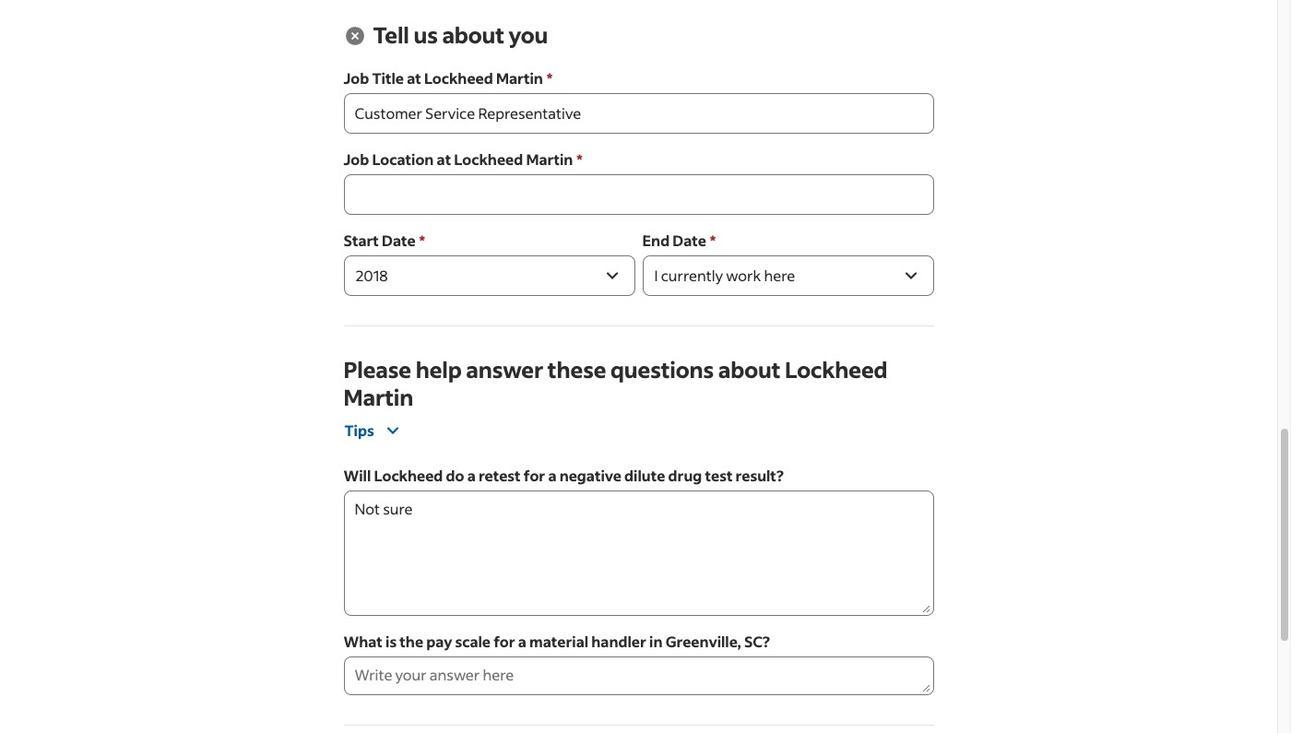 Task type: vqa. For each thing, say whether or not it's contained in the screenshot.
Dental
no



Task type: describe. For each thing, give the bounding box(es) containing it.
0 vertical spatial about
[[442, 20, 504, 49]]

us
[[414, 20, 438, 49]]

these
[[548, 355, 606, 384]]

handler
[[592, 632, 646, 651]]

lockheed inside 'please help answer these questions about lockheed martin'
[[785, 355, 888, 384]]

start date *
[[344, 231, 425, 250]]

questions
[[611, 355, 714, 384]]

job for job title at lockheed martin
[[344, 68, 369, 88]]

0 horizontal spatial a
[[467, 466, 476, 485]]

start
[[344, 231, 379, 250]]

tell
[[373, 20, 409, 49]]

location
[[372, 149, 434, 169]]

will
[[344, 466, 371, 485]]

answer
[[466, 355, 543, 384]]

result?
[[736, 466, 784, 485]]

What is the pay scale for a material handler in Greenville, SC? text field
[[344, 656, 930, 693]]

the
[[400, 632, 423, 651]]

date for end date
[[673, 231, 706, 250]]

sc?
[[744, 632, 770, 651]]

a for retest
[[548, 466, 557, 485]]

end
[[642, 231, 670, 250]]

you
[[509, 20, 548, 49]]

tips
[[345, 421, 374, 440]]

retest
[[479, 466, 521, 485]]

please
[[344, 355, 411, 384]]

tell us about you
[[373, 20, 548, 49]]

is
[[386, 632, 397, 651]]

date for start date
[[382, 231, 416, 250]]

job location at lockheed martin *
[[344, 149, 583, 169]]



Task type: locate. For each thing, give the bounding box(es) containing it.
martin
[[496, 68, 543, 88], [526, 149, 573, 169], [344, 383, 413, 411]]

1 vertical spatial for
[[494, 632, 515, 651]]

1 horizontal spatial about
[[718, 355, 781, 384]]

2 job from the top
[[344, 149, 369, 169]]

None field
[[344, 93, 934, 134], [344, 174, 934, 215], [344, 93, 934, 134], [344, 174, 934, 215]]

about right questions
[[718, 355, 781, 384]]

0 horizontal spatial about
[[442, 20, 504, 49]]

in
[[649, 632, 663, 651]]

job left 'location'
[[344, 149, 369, 169]]

a
[[467, 466, 476, 485], [548, 466, 557, 485], [518, 632, 527, 651]]

martin for job title at lockheed martin
[[496, 68, 543, 88]]

end date *
[[642, 231, 716, 250]]

2 date from the left
[[673, 231, 706, 250]]

for for scale
[[494, 632, 515, 651]]

1 vertical spatial at
[[437, 149, 451, 169]]

1 vertical spatial job
[[344, 149, 369, 169]]

a left the negative
[[548, 466, 557, 485]]

please help answer these questions about lockheed martin
[[344, 355, 888, 411]]

1 vertical spatial about
[[718, 355, 781, 384]]

job
[[344, 68, 369, 88], [344, 149, 369, 169]]

do
[[446, 466, 464, 485]]

date
[[382, 231, 416, 250], [673, 231, 706, 250]]

scale
[[455, 632, 491, 651]]

at for title
[[407, 68, 421, 88]]

pay
[[426, 632, 452, 651]]

at
[[407, 68, 421, 88], [437, 149, 451, 169]]

greenville,
[[666, 632, 741, 651]]

1 date from the left
[[382, 231, 416, 250]]

*
[[547, 68, 553, 88], [577, 149, 583, 169], [419, 231, 425, 250], [710, 231, 716, 250]]

job left title
[[344, 68, 369, 88]]

job title at lockheed martin *
[[344, 68, 553, 88]]

0 vertical spatial for
[[524, 466, 545, 485]]

title
[[372, 68, 404, 88]]

1 horizontal spatial at
[[437, 149, 451, 169]]

1 horizontal spatial for
[[524, 466, 545, 485]]

for right retest
[[524, 466, 545, 485]]

0 horizontal spatial for
[[494, 632, 515, 651]]

a for scale
[[518, 632, 527, 651]]

0 vertical spatial at
[[407, 68, 421, 88]]

date right end
[[673, 231, 706, 250]]

1 job from the top
[[344, 68, 369, 88]]

will lockheed do a retest for a negative dilute drug test result?
[[344, 466, 784, 485]]

test
[[705, 466, 733, 485]]

a right 'do'
[[467, 466, 476, 485]]

dilute
[[625, 466, 665, 485]]

0 vertical spatial martin
[[496, 68, 543, 88]]

0 vertical spatial job
[[344, 68, 369, 88]]

1 vertical spatial martin
[[526, 149, 573, 169]]

0 horizontal spatial date
[[382, 231, 416, 250]]

lockheed
[[424, 68, 493, 88], [454, 149, 523, 169], [785, 355, 888, 384], [374, 466, 443, 485]]

negative
[[560, 466, 622, 485]]

about
[[442, 20, 504, 49], [718, 355, 781, 384]]

about right us
[[442, 20, 504, 49]]

at right 'location'
[[437, 149, 451, 169]]

what
[[344, 632, 383, 651]]

at for location
[[437, 149, 451, 169]]

a left material
[[518, 632, 527, 651]]

martin inside 'please help answer these questions about lockheed martin'
[[344, 383, 413, 411]]

for right scale
[[494, 632, 515, 651]]

about inside 'please help answer these questions about lockheed martin'
[[718, 355, 781, 384]]

2 horizontal spatial a
[[548, 466, 557, 485]]

martin for job location at lockheed martin
[[526, 149, 573, 169]]

1 horizontal spatial date
[[673, 231, 706, 250]]

date right start
[[382, 231, 416, 250]]

material
[[530, 632, 589, 651]]

help
[[416, 355, 462, 384]]

job for job location at lockheed martin
[[344, 149, 369, 169]]

what is the pay scale for a material handler in greenville, sc?
[[344, 632, 770, 651]]

drug
[[668, 466, 702, 485]]

for
[[524, 466, 545, 485], [494, 632, 515, 651]]

1 horizontal spatial a
[[518, 632, 527, 651]]

tips button
[[344, 419, 405, 454]]

2 vertical spatial martin
[[344, 383, 413, 411]]

0 horizontal spatial at
[[407, 68, 421, 88]]

at right title
[[407, 68, 421, 88]]

Will Lockheed do a retest for a negative dilute drug test result? text field
[[344, 490, 930, 613]]

for for retest
[[524, 466, 545, 485]]



